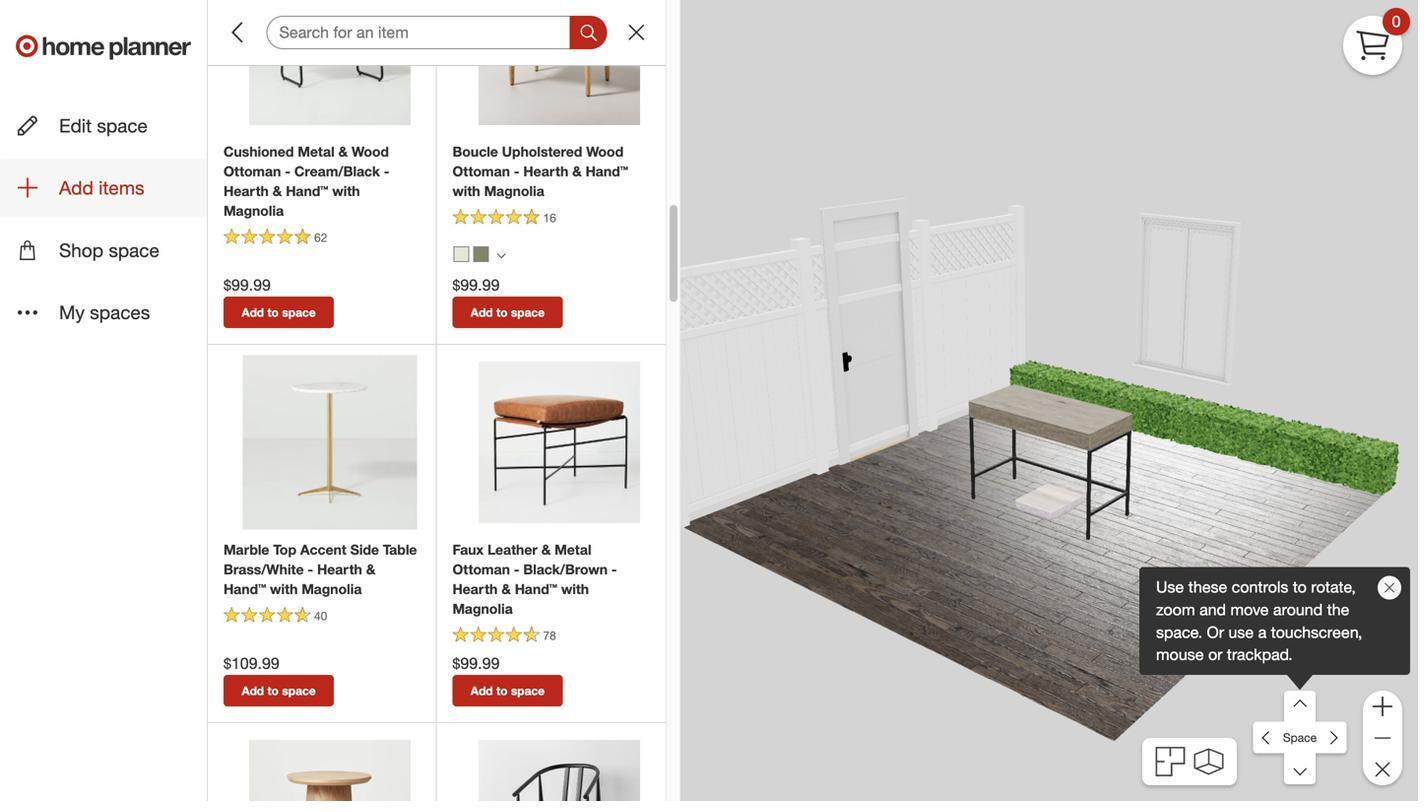 Task type: describe. For each thing, give the bounding box(es) containing it.
my spaces
[[59, 301, 150, 324]]

to for faux leather & metal ottoman - black/brown - hearth & hand™ with magnolia
[[497, 683, 508, 698]]

mouse
[[1157, 645, 1205, 664]]

wood inside boucle upholstered wood ottoman - hearth & hand™ with magnolia
[[586, 143, 624, 160]]

0 button
[[1344, 8, 1411, 75]]

wood inside cushioned metal & wood ottoman - cream/black - hearth & hand™ with magnolia
[[352, 143, 389, 160]]

add to space for marble top accent side table brass/white - hearth & hand™ with magnolia
[[242, 683, 316, 698]]

my spaces button
[[0, 283, 207, 341]]

ottoman for cushioned
[[224, 163, 281, 180]]

with inside marble top accent side table brass/white - hearth & hand™ with magnolia
[[270, 580, 298, 598]]

space for add to space "button" related to cushioned metal & wood ottoman - cream/black - hearth & hand™ with magnolia
[[282, 305, 316, 320]]

metal inside faux leather & metal ottoman - black/brown - hearth & hand™ with magnolia
[[555, 541, 592, 558]]

the
[[1328, 600, 1350, 619]]

$99.99 for faux leather & metal ottoman - black/brown - hearth & hand™ with magnolia
[[453, 654, 500, 673]]

leather
[[488, 541, 538, 558]]

faux leather & metal ottoman - black/brown - hearth & hand™ with magnolia image
[[479, 362, 640, 523]]

add to space button for cushioned metal & wood ottoman - cream/black - hearth & hand™ with magnolia
[[224, 297, 334, 328]]

side
[[350, 541, 379, 558]]

controls
[[1232, 577, 1289, 597]]

boucle upholstered wood ottoman - hearth & hand™ with magnolia
[[453, 143, 629, 200]]

cushioned
[[224, 143, 294, 160]]

top
[[273, 541, 297, 558]]

space right edit
[[97, 114, 148, 137]]

- down leather
[[514, 561, 520, 578]]

to inside use these controls to rotate, zoom and move around the space. or use a touchscreen, mouse or trackpad.
[[1294, 577, 1307, 597]]

zoom
[[1157, 600, 1196, 619]]

marble top accent side table brass/white - hearth & hand™ with magnolia image
[[243, 355, 417, 530]]

- right black/brown
[[612, 561, 617, 578]]

edit space
[[59, 114, 148, 137]]

78
[[543, 628, 557, 643]]

shop space button
[[0, 221, 207, 279]]

these
[[1189, 577, 1228, 597]]

edit
[[59, 114, 92, 137]]

space for marble top accent side table brass/white - hearth & hand™ with magnolia add to space "button"
[[282, 683, 316, 698]]

boucle
[[453, 143, 498, 160]]

home planner landing page image
[[16, 16, 191, 79]]

- down cushioned
[[285, 163, 291, 180]]

metal inside cushioned metal & wood ottoman - cream/black - hearth & hand™ with magnolia
[[298, 143, 335, 160]]

with inside cushioned metal & wood ottoman - cream/black - hearth & hand™ with magnolia
[[332, 182, 360, 200]]

space for add to space "button" related to faux leather & metal ottoman - black/brown - hearth & hand™ with magnolia
[[511, 683, 545, 698]]

pan camera left 30° image
[[1254, 722, 1285, 753]]

or
[[1209, 645, 1223, 664]]

Search for an item search field
[[267, 16, 607, 49]]

edit space button
[[0, 97, 207, 155]]

a
[[1259, 623, 1267, 642]]

and
[[1200, 600, 1227, 619]]

40
[[314, 608, 327, 623]]

touchscreen,
[[1272, 623, 1363, 642]]

add to space for faux leather & metal ottoman - black/brown - hearth & hand™ with magnolia
[[471, 683, 545, 698]]

$99.99 for cushioned metal & wood ottoman - cream/black - hearth & hand™ with magnolia
[[224, 275, 271, 295]]

my
[[59, 301, 85, 324]]

pan camera right 30° image
[[1316, 722, 1348, 753]]

tilt camera up 30° image
[[1285, 691, 1317, 722]]

& up cream/black
[[339, 143, 348, 160]]

space right shop
[[109, 239, 160, 261]]

shop
[[59, 239, 104, 261]]

olive green image
[[473, 246, 489, 262]]

around
[[1274, 600, 1323, 619]]

& down leather
[[502, 580, 511, 598]]

- inside boucle upholstered wood ottoman - hearth & hand™ with magnolia
[[514, 163, 520, 180]]

use
[[1157, 577, 1185, 597]]

top view button icon image
[[1156, 747, 1186, 776]]

faux
[[453, 541, 484, 558]]

shop space
[[59, 239, 160, 261]]

front view button icon image
[[1195, 749, 1224, 775]]

add items
[[59, 177, 144, 199]]

faux leather & metal ottoman - black/brown - hearth & hand™ with magnolia
[[453, 541, 617, 617]]

items
[[99, 177, 144, 199]]

brass/white
[[224, 561, 304, 578]]



Task type: locate. For each thing, give the bounding box(es) containing it.
with down boucle
[[453, 182, 481, 200]]

marble top accent side table brass/white - hearth & hand™ with magnolia button
[[224, 540, 420, 599]]

magnolia down faux
[[453, 600, 513, 617]]

spaces
[[90, 301, 150, 324]]

space down 16
[[511, 305, 545, 320]]

marble top accent side table brass/white - hearth & hand™ with magnolia
[[224, 541, 417, 598]]

2 wood from the left
[[586, 143, 624, 160]]

- inside marble top accent side table brass/white - hearth & hand™ with magnolia
[[308, 561, 313, 578]]

& down side
[[366, 561, 376, 578]]

add to space button down "olive green" "icon"
[[453, 297, 563, 328]]

magnolia inside boucle upholstered wood ottoman - hearth & hand™ with magnolia
[[484, 182, 545, 200]]

boucle upholstered wood ottoman - hearth & hand™ with magnolia image
[[479, 0, 640, 125]]

with inside faux leather & metal ottoman - black/brown - hearth & hand™ with magnolia
[[561, 580, 589, 598]]

cushioned metal & wood ottoman - cream/black - hearth & hand™ with magnolia
[[224, 143, 390, 219]]

oatmeal image
[[454, 246, 469, 262]]

ottoman down faux
[[453, 561, 510, 578]]

add
[[59, 177, 93, 199], [242, 305, 264, 320], [471, 305, 493, 320], [242, 683, 264, 698], [471, 683, 493, 698]]

hearth inside faux leather & metal ottoman - black/brown - hearth & hand™ with magnolia
[[453, 580, 498, 598]]

62
[[314, 230, 327, 245]]

add to space down "olive green" "icon"
[[471, 305, 545, 320]]

$109.99
[[224, 654, 280, 673]]

add to space button down $109.99
[[224, 675, 334, 706]]

ottoman down boucle
[[453, 163, 510, 180]]

magnolia
[[484, 182, 545, 200], [224, 202, 284, 219], [302, 580, 362, 598], [453, 600, 513, 617]]

0 horizontal spatial metal
[[298, 143, 335, 160]]

add to space button for faux leather & metal ottoman - black/brown - hearth & hand™ with magnolia
[[453, 675, 563, 706]]

move
[[1231, 600, 1270, 619]]

space.
[[1157, 623, 1203, 642]]

metal
[[298, 143, 335, 160], [555, 541, 592, 558]]

to
[[267, 305, 279, 320], [497, 305, 508, 320], [1294, 577, 1307, 597], [267, 683, 279, 698], [497, 683, 508, 698]]

trackpad.
[[1228, 645, 1293, 664]]

hearth
[[524, 163, 569, 180], [224, 182, 269, 200], [317, 561, 362, 578], [453, 580, 498, 598]]

hearth down cushioned
[[224, 182, 269, 200]]

add to space button
[[224, 297, 334, 328], [453, 297, 563, 328], [224, 675, 334, 706], [453, 675, 563, 706]]

add items button
[[0, 159, 207, 217]]

sculpted wood dining chair - hearth & hand™ with magnolia image
[[479, 740, 640, 801]]

add to space down 62
[[242, 305, 316, 320]]

space
[[1284, 730, 1318, 745]]

16
[[543, 210, 557, 225]]

add for marble
[[242, 683, 264, 698]]

hearth inside boucle upholstered wood ottoman - hearth & hand™ with magnolia
[[524, 163, 569, 180]]

ottoman inside cushioned metal & wood ottoman - cream/black - hearth & hand™ with magnolia
[[224, 163, 281, 180]]

- down accent
[[308, 561, 313, 578]]

add to space button down 62
[[224, 297, 334, 328]]

hearth down accent
[[317, 561, 362, 578]]

space for add to space "button" underneath "olive green" "icon"
[[511, 305, 545, 320]]

upholstered
[[502, 143, 583, 160]]

add to space button for marble top accent side table brass/white - hearth & hand™ with magnolia
[[224, 675, 334, 706]]

0 horizontal spatial wood
[[352, 143, 389, 160]]

0
[[1393, 12, 1402, 31]]

tilt camera down 30° image
[[1285, 753, 1317, 785]]

hearth down upholstered
[[524, 163, 569, 180]]

& up black/brown
[[542, 541, 551, 558]]

& down cushioned
[[273, 182, 282, 200]]

1 vertical spatial metal
[[555, 541, 592, 558]]

with inside boucle upholstered wood ottoman - hearth & hand™ with magnolia
[[453, 182, 481, 200]]

with
[[332, 182, 360, 200], [453, 182, 481, 200], [270, 580, 298, 598], [561, 580, 589, 598]]

add for faux
[[471, 683, 493, 698]]

add inside 'button'
[[59, 177, 93, 199]]

add to space down 78
[[471, 683, 545, 698]]

add to space for cushioned metal & wood ottoman - cream/black - hearth & hand™ with magnolia
[[242, 305, 316, 320]]

wood right upholstered
[[586, 143, 624, 160]]

& inside marble top accent side table brass/white - hearth & hand™ with magnolia
[[366, 561, 376, 578]]

rotate,
[[1312, 577, 1357, 597]]

faux leather & metal ottoman - black/brown - hearth & hand™ with magnolia button
[[453, 540, 650, 619]]

to for cushioned metal & wood ottoman - cream/black - hearth & hand™ with magnolia
[[267, 305, 279, 320]]

cream/black
[[295, 163, 380, 180]]

with down black/brown
[[561, 580, 589, 598]]

$99.99
[[224, 275, 271, 295], [453, 275, 500, 295], [453, 654, 500, 673]]

&
[[339, 143, 348, 160], [573, 163, 582, 180], [273, 182, 282, 200], [542, 541, 551, 558], [366, 561, 376, 578], [502, 580, 511, 598]]

black/brown
[[524, 561, 608, 578]]

metal up black/brown
[[555, 541, 592, 558]]

add to space
[[242, 305, 316, 320], [471, 305, 545, 320], [242, 683, 316, 698], [471, 683, 545, 698]]

magnolia inside marble top accent side table brass/white - hearth & hand™ with magnolia
[[302, 580, 362, 598]]

magnolia inside cushioned metal & wood ottoman - cream/black - hearth & hand™ with magnolia
[[224, 202, 284, 219]]

hearth inside cushioned metal & wood ottoman - cream/black - hearth & hand™ with magnolia
[[224, 182, 269, 200]]

accent
[[300, 541, 347, 558]]

- right cream/black
[[384, 163, 390, 180]]

space down 62
[[282, 305, 316, 320]]

space down 40
[[282, 683, 316, 698]]

to for marble top accent side table brass/white - hearth & hand™ with magnolia
[[267, 683, 279, 698]]

magnolia down cushioned
[[224, 202, 284, 219]]

add to space button down 78
[[453, 675, 563, 706]]

0 vertical spatial metal
[[298, 143, 335, 160]]

hand™
[[586, 163, 629, 180], [286, 182, 329, 200], [224, 580, 266, 598], [515, 580, 558, 598]]

or
[[1208, 623, 1225, 642]]

magnolia up 16
[[484, 182, 545, 200]]

table
[[383, 541, 417, 558]]

cushioned metal & wood ottoman - cream/black - hearth & hand™ with magnolia image
[[249, 0, 411, 125]]

ottoman inside boucle upholstered wood ottoman - hearth & hand™ with magnolia
[[453, 163, 510, 180]]

-
[[285, 163, 291, 180], [384, 163, 390, 180], [514, 163, 520, 180], [308, 561, 313, 578], [514, 561, 520, 578], [612, 561, 617, 578]]

magnolia up 40
[[302, 580, 362, 598]]

1 wood from the left
[[352, 143, 389, 160]]

hand™ inside cushioned metal & wood ottoman - cream/black - hearth & hand™ with magnolia
[[286, 182, 329, 200]]

hand™ inside marble top accent side table brass/white - hearth & hand™ with magnolia
[[224, 580, 266, 598]]

cushioned metal & wood ottoman - cream/black - hearth & hand™ with magnolia button
[[224, 142, 420, 221]]

add for cushioned
[[242, 305, 264, 320]]

add to space down $109.99
[[242, 683, 316, 698]]

space
[[97, 114, 148, 137], [109, 239, 160, 261], [282, 305, 316, 320], [511, 305, 545, 320], [282, 683, 316, 698], [511, 683, 545, 698]]

hand™ inside faux leather & metal ottoman - black/brown - hearth & hand™ with magnolia
[[515, 580, 558, 598]]

- down upholstered
[[514, 163, 520, 180]]

& inside boucle upholstered wood ottoman - hearth & hand™ with magnolia
[[573, 163, 582, 180]]

ottoman inside faux leather & metal ottoman - black/brown - hearth & hand™ with magnolia
[[453, 561, 510, 578]]

hearth down faux
[[453, 580, 498, 598]]

use these controls to rotate, zoom and move around the space. or use a touchscreen, mouse or trackpad.
[[1157, 577, 1363, 664]]

metal up cream/black
[[298, 143, 335, 160]]

wood up cream/black
[[352, 143, 389, 160]]

with down brass/white
[[270, 580, 298, 598]]

hand™ inside boucle upholstered wood ottoman - hearth & hand™ with magnolia
[[586, 163, 629, 180]]

hearth inside marble top accent side table brass/white - hearth & hand™ with magnolia
[[317, 561, 362, 578]]

1 horizontal spatial metal
[[555, 541, 592, 558]]

ottoman for faux
[[453, 561, 510, 578]]

space down 78
[[511, 683, 545, 698]]

with down cream/black
[[332, 182, 360, 200]]

wood
[[352, 143, 389, 160], [586, 143, 624, 160]]

wooden round pedestal accent side table - hearth & hand™ with magnolia image
[[249, 740, 411, 801]]

marble
[[224, 541, 269, 558]]

use these controls to rotate, zoom and move around the space. or use a touchscreen, mouse or trackpad. tooltip
[[1140, 567, 1411, 675]]

use
[[1229, 623, 1254, 642]]

1 horizontal spatial wood
[[586, 143, 624, 160]]

boucle upholstered wood ottoman - hearth & hand™ with magnolia button
[[453, 142, 650, 201]]

ottoman down cushioned
[[224, 163, 281, 180]]

ottoman
[[224, 163, 281, 180], [453, 163, 510, 180], [453, 561, 510, 578]]

magnolia inside faux leather & metal ottoman - black/brown - hearth & hand™ with magnolia
[[453, 600, 513, 617]]

& down upholstered
[[573, 163, 582, 180]]



Task type: vqa. For each thing, say whether or not it's contained in the screenshot.
Front view button icon
yes



